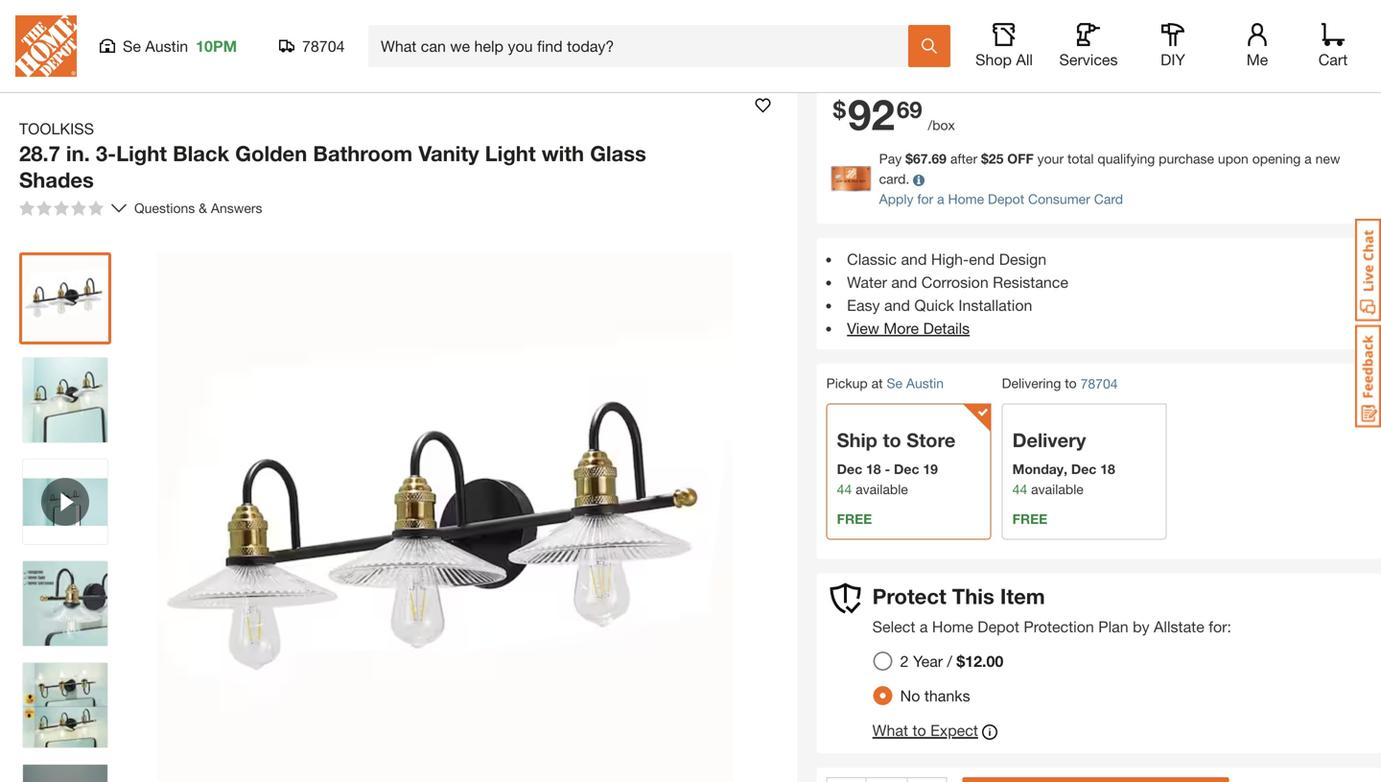 Task type: locate. For each thing, give the bounding box(es) containing it.
1 vertical spatial 78704
[[1081, 375, 1118, 391]]

18 left -
[[866, 461, 881, 477]]

available inside delivery monday, dec 18 44 available
[[1032, 481, 1084, 497]]

and right water
[[892, 273, 918, 291]]

44 down 'ship' at the bottom right
[[837, 481, 852, 497]]

0 horizontal spatial available
[[856, 481, 909, 497]]

2 vertical spatial and
[[885, 296, 911, 314]]

and left high-
[[901, 250, 927, 268]]

qualifying
[[1098, 151, 1156, 166]]

store up 19
[[907, 428, 956, 451]]

18
[[866, 461, 881, 477], [1101, 461, 1116, 477]]

protect this item select a home depot protection plan by allstate for:
[[873, 583, 1232, 635]]

me button
[[1227, 23, 1289, 69]]

0 horizontal spatial to
[[883, 428, 902, 451]]

0 horizontal spatial dec
[[837, 461, 863, 477]]

/
[[59, 39, 63, 55], [133, 39, 138, 55], [948, 652, 953, 670]]

vanity lighting link
[[145, 37, 246, 55]]

2 44 from the left
[[1013, 481, 1028, 497]]

toolkiss 28.7 in. 3-light black golden bathroom vanity light with glass shades
[[19, 119, 647, 192]]

2 horizontal spatial $
[[982, 151, 989, 166]]

None field
[[867, 777, 907, 782]]

shop all
[[976, 50, 1033, 69]]

1 horizontal spatial se
[[887, 375, 903, 391]]

0 horizontal spatial 18
[[866, 461, 881, 477]]

available inside ship to store dec 18 - dec 19 44 available
[[856, 481, 909, 497]]

available down -
[[856, 481, 909, 497]]

$ right pay
[[906, 151, 913, 166]]

view
[[847, 319, 880, 337]]

18 right monday,
[[1101, 461, 1116, 477]]

2 horizontal spatial to
[[1065, 375, 1077, 391]]

0 vertical spatial se
[[123, 37, 141, 55]]

shop all button
[[974, 23, 1035, 69]]

1 vertical spatial austin
[[907, 375, 944, 391]]

/ right home link
[[59, 39, 63, 55]]

1 horizontal spatial free
[[1013, 511, 1048, 527]]

lighting left 78704 button
[[191, 37, 246, 55]]

home down 'after'
[[948, 191, 985, 207]]

to right what
[[913, 721, 927, 739]]

2 lighting from the left
[[191, 37, 246, 55]]

store up me
[[1233, 36, 1261, 50]]

light
[[116, 141, 167, 166], [485, 141, 536, 166]]

pay $ 67.69 after $ 25 off
[[880, 151, 1034, 166]]

quick
[[915, 296, 955, 314]]

2 vertical spatial to
[[913, 721, 927, 739]]

# up diy
[[1169, 36, 1175, 50]]

2 vertical spatial home
[[933, 617, 974, 635]]

1 horizontal spatial to
[[913, 721, 927, 739]]

home up '2 year / $12.00' at bottom right
[[933, 617, 974, 635]]

1 horizontal spatial #
[[1169, 36, 1175, 50]]

delivering to 78704
[[1002, 375, 1118, 391]]

free down ship to store dec 18 - dec 19 44 available on the bottom right of page
[[837, 511, 872, 527]]

1 horizontal spatial 78704
[[1081, 375, 1118, 391]]

0 horizontal spatial store
[[907, 428, 956, 451]]

2 horizontal spatial /
[[948, 652, 953, 670]]

light left with
[[485, 141, 536, 166]]

3 dec from the left
[[1072, 461, 1097, 477]]

0 vertical spatial 78704
[[302, 37, 345, 55]]

services
[[1060, 50, 1118, 69]]

1 vertical spatial depot
[[978, 617, 1020, 635]]

dec
[[837, 461, 863, 477], [894, 461, 920, 477], [1072, 461, 1097, 477]]

2 free from the left
[[1013, 511, 1048, 527]]

to for 78704
[[1065, 375, 1077, 391]]

and up 'more'
[[885, 296, 911, 314]]

1 18 from the left
[[866, 461, 881, 477]]

water
[[847, 273, 888, 291]]

vanity right bathroom
[[419, 141, 479, 166]]

1 horizontal spatial 18
[[1101, 461, 1116, 477]]

classic and high-end design water and corrosion resistance easy and quick installation view more details
[[847, 250, 1069, 337]]

0 vertical spatial a
[[1305, 151, 1312, 166]]

78704 inside 'delivering to 78704'
[[1081, 375, 1118, 391]]

services button
[[1058, 23, 1120, 69]]

92
[[848, 89, 895, 139]]

to inside ship to store dec 18 - dec 19 44 available
[[883, 428, 902, 451]]

2 horizontal spatial dec
[[1072, 461, 1097, 477]]

home left lighting link at the top left
[[10, 37, 51, 55]]

0 horizontal spatial 44
[[837, 481, 852, 497]]

to inside button
[[913, 721, 927, 739]]

2 vertical spatial a
[[920, 617, 928, 635]]

high-
[[932, 250, 969, 268]]

se
[[123, 37, 141, 55], [887, 375, 903, 391]]

your
[[1038, 151, 1064, 166]]

dec right monday,
[[1072, 461, 1097, 477]]

available down monday,
[[1032, 481, 1084, 497]]

0 horizontal spatial /
[[59, 39, 63, 55]]

0 horizontal spatial $
[[834, 95, 846, 123]]

off
[[1008, 151, 1034, 166]]

1 horizontal spatial light
[[485, 141, 536, 166]]

to for expect
[[913, 721, 927, 739]]

0 horizontal spatial light
[[116, 141, 167, 166]]

option group containing 2 year /
[[866, 644, 1019, 713]]

44 inside ship to store dec 18 - dec 19 44 available
[[837, 481, 852, 497]]

1 horizontal spatial /
[[133, 39, 138, 55]]

black golden toolkiss vanity lighting kb20266 64.0 image
[[23, 256, 107, 341]]

card.
[[880, 171, 910, 187]]

-
[[885, 461, 891, 477]]

a left new
[[1305, 151, 1312, 166]]

1 horizontal spatial 44
[[1013, 481, 1028, 497]]

protection
[[1024, 617, 1095, 635]]

dec down 'ship' at the bottom right
[[837, 461, 863, 477]]

#
[[1058, 36, 1065, 50], [1169, 36, 1175, 50], [1291, 36, 1297, 50]]

to up -
[[883, 428, 902, 451]]

and
[[901, 250, 927, 268], [892, 273, 918, 291], [885, 296, 911, 314]]

1 vertical spatial to
[[883, 428, 902, 451]]

feedback link image
[[1356, 324, 1382, 428]]

2 year / $12.00
[[901, 652, 1004, 670]]

0 vertical spatial to
[[1065, 375, 1077, 391]]

austin right at
[[907, 375, 944, 391]]

0 horizontal spatial vanity
[[145, 37, 187, 55]]

2 available from the left
[[1032, 481, 1084, 497]]

apply for a home depot consumer card
[[880, 191, 1124, 207]]

no thanks
[[901, 686, 971, 705]]

1 horizontal spatial lighting
[[191, 37, 246, 55]]

2 horizontal spatial #
[[1291, 36, 1297, 50]]

monday,
[[1013, 461, 1068, 477]]

to left 78704 link
[[1065, 375, 1077, 391]]

0 horizontal spatial free
[[837, 511, 872, 527]]

lighting link
[[71, 37, 126, 55]]

store
[[1233, 36, 1261, 50], [907, 428, 956, 451]]

0 vertical spatial depot
[[988, 191, 1025, 207]]

lighting right home link
[[71, 37, 126, 55]]

for
[[918, 191, 934, 207]]

3 # from the left
[[1291, 36, 1297, 50]]

depot inside protect this item select a home depot protection plan by allstate for:
[[978, 617, 1020, 635]]

total
[[1068, 151, 1094, 166]]

depot down "25"
[[988, 191, 1025, 207]]

44 down monday,
[[1013, 481, 1028, 497]]

depot down the item
[[978, 617, 1020, 635]]

1 vertical spatial vanity
[[419, 141, 479, 166]]

shades
[[19, 167, 94, 192]]

$ left 92
[[834, 95, 846, 123]]

answers
[[211, 200, 262, 216]]

2 dec from the left
[[894, 461, 920, 477]]

free for monday,
[[1013, 511, 1048, 527]]

delivery monday, dec 18 44 available
[[1013, 428, 1116, 497]]

free down monday,
[[1013, 511, 1048, 527]]

home
[[10, 37, 51, 55], [948, 191, 985, 207], [933, 617, 974, 635]]

dec right -
[[894, 461, 920, 477]]

2 # from the left
[[1169, 36, 1175, 50]]

# right internet
[[1058, 36, 1065, 50]]

available
[[856, 481, 909, 497], [1032, 481, 1084, 497]]

44
[[837, 481, 852, 497], [1013, 481, 1028, 497]]

1 horizontal spatial dec
[[894, 461, 920, 477]]

black golden toolkiss vanity lighting kb20266 1d.4 image
[[23, 765, 107, 782]]

glass
[[590, 141, 647, 166]]

new
[[1316, 151, 1341, 166]]

easy
[[847, 296, 880, 314]]

a
[[1305, 151, 1312, 166], [938, 191, 945, 207], [920, 617, 928, 635]]

2 18 from the left
[[1101, 461, 1116, 477]]

me
[[1247, 50, 1269, 69]]

0 horizontal spatial a
[[920, 617, 928, 635]]

$ right 'after'
[[982, 151, 989, 166]]

0 horizontal spatial #
[[1058, 36, 1065, 50]]

diy button
[[1143, 23, 1204, 69]]

se right at
[[887, 375, 903, 391]]

purchase
[[1159, 151, 1215, 166]]

sku
[[1264, 36, 1288, 50]]

1 44 from the left
[[837, 481, 852, 497]]

store inside ship to store dec 18 - dec 19 44 available
[[907, 428, 956, 451]]

&
[[199, 200, 207, 216]]

no
[[901, 686, 921, 705]]

vanity
[[145, 37, 187, 55], [419, 141, 479, 166]]

se left vanity lighting link
[[123, 37, 141, 55]]

a right for
[[938, 191, 945, 207]]

1 available from the left
[[856, 481, 909, 497]]

option group
[[866, 644, 1019, 713]]

/ right lighting link at the top left
[[133, 39, 138, 55]]

1 horizontal spatial vanity
[[419, 141, 479, 166]]

# right sku at the top right of page
[[1291, 36, 1297, 50]]

the home depot logo image
[[15, 15, 77, 77]]

austin left 10pm
[[145, 37, 188, 55]]

0 vertical spatial store
[[1233, 36, 1261, 50]]

1 vertical spatial a
[[938, 191, 945, 207]]

0 horizontal spatial lighting
[[71, 37, 126, 55]]

$ inside $ 92 69 /box
[[834, 95, 846, 123]]

questions & answers link
[[134, 198, 266, 218]]

0 horizontal spatial austin
[[145, 37, 188, 55]]

0 horizontal spatial 78704
[[302, 37, 345, 55]]

austin
[[145, 37, 188, 55], [907, 375, 944, 391]]

18 inside ship to store dec 18 - dec 19 44 available
[[866, 461, 881, 477]]

apply now image
[[832, 166, 880, 192]]

a right select
[[920, 617, 928, 635]]

light up 'questions'
[[116, 141, 167, 166]]

all
[[1017, 50, 1033, 69]]

2 horizontal spatial a
[[1305, 151, 1312, 166]]

live chat image
[[1356, 219, 1382, 321]]

1 dec from the left
[[837, 461, 863, 477]]

1 vertical spatial store
[[907, 428, 956, 451]]

resistance
[[993, 273, 1069, 291]]

end
[[969, 250, 995, 268]]

1 free from the left
[[837, 511, 872, 527]]

card
[[1095, 191, 1124, 207]]

78704
[[302, 37, 345, 55], [1081, 375, 1118, 391]]

to inside 'delivering to 78704'
[[1065, 375, 1077, 391]]

vanity left 10pm
[[145, 37, 187, 55]]

0 vertical spatial austin
[[145, 37, 188, 55]]

/ inside option group
[[948, 652, 953, 670]]

1 horizontal spatial available
[[1032, 481, 1084, 497]]

/ right "year"
[[948, 652, 953, 670]]



Task type: vqa. For each thing, say whether or not it's contained in the screenshot.
left To
yes



Task type: describe. For each thing, give the bounding box(es) containing it.
item
[[1001, 583, 1046, 609]]

19
[[923, 461, 938, 477]]

0 vertical spatial and
[[901, 250, 927, 268]]

internet
[[1016, 36, 1055, 50]]

installation
[[959, 296, 1033, 314]]

this
[[953, 583, 995, 609]]

pay
[[880, 151, 902, 166]]

view more details link
[[847, 319, 970, 337]]

select
[[873, 617, 916, 635]]

what to expect
[[873, 721, 979, 739]]

0 horizontal spatial se
[[123, 37, 141, 55]]

dec inside delivery monday, dec 18 44 available
[[1072, 461, 1097, 477]]

1 horizontal spatial $
[[906, 151, 913, 166]]

thanks
[[925, 686, 971, 705]]

upon
[[1219, 151, 1249, 166]]

$ 92 69 /box
[[834, 89, 956, 139]]

in.
[[66, 141, 90, 166]]

home link
[[10, 37, 51, 55]]

internet # 324144161 model # kb20266 store sku # 1009450098
[[1016, 36, 1364, 50]]

2 light from the left
[[485, 141, 536, 166]]

plan
[[1099, 617, 1129, 635]]

ship to store dec 18 - dec 19 44 available
[[837, 428, 956, 497]]

bathroom
[[313, 141, 413, 166]]

78704 inside button
[[302, 37, 345, 55]]

$12.00
[[957, 652, 1004, 670]]

vanity inside toolkiss 28.7 in. 3-light black golden bathroom vanity light with glass shades
[[419, 141, 479, 166]]

after
[[951, 151, 978, 166]]

1 horizontal spatial austin
[[907, 375, 944, 391]]

1 # from the left
[[1058, 36, 1065, 50]]

to for store
[[883, 428, 902, 451]]

corrosion
[[922, 273, 989, 291]]

your total qualifying purchase upon opening a new card.
[[880, 151, 1341, 187]]

25
[[989, 151, 1004, 166]]

pickup
[[827, 375, 868, 391]]

1 vertical spatial se
[[887, 375, 903, 391]]

black golden toolkiss vanity lighting kb20266 a0.3 image
[[23, 663, 107, 747]]

What can we help you find today? search field
[[381, 26, 908, 66]]

1 horizontal spatial a
[[938, 191, 945, 207]]

10pm
[[196, 37, 237, 55]]

delivering
[[1002, 375, 1062, 391]]

1009450098
[[1300, 36, 1364, 50]]

cart
[[1319, 50, 1348, 69]]

1 vertical spatial home
[[948, 191, 985, 207]]

info image
[[914, 174, 925, 186]]

expect
[[931, 721, 979, 739]]

28.7
[[19, 141, 60, 166]]

1 light from the left
[[116, 141, 167, 166]]

delivery
[[1013, 428, 1087, 451]]

black golden toolkiss vanity lighting kb20266 40.2 image
[[23, 561, 107, 646]]

opening
[[1253, 151, 1301, 166]]

year
[[913, 652, 943, 670]]

6323653407112 image
[[23, 460, 107, 544]]

0 stars image
[[19, 201, 104, 216]]

0 vertical spatial home
[[10, 37, 51, 55]]

a inside protect this item select a home depot protection plan by allstate for:
[[920, 617, 928, 635]]

classic
[[847, 250, 897, 268]]

ship
[[837, 428, 878, 451]]

golden
[[235, 141, 307, 166]]

apply for a home depot consumer card link
[[880, 191, 1124, 207]]

a inside your total qualifying purchase upon opening a new card.
[[1305, 151, 1312, 166]]

design
[[1000, 250, 1047, 268]]

home / lighting / vanity lighting
[[10, 37, 246, 55]]

kb20266
[[1178, 36, 1226, 50]]

3-
[[96, 141, 116, 166]]

shop
[[976, 50, 1012, 69]]

78704 button
[[279, 36, 345, 56]]

se austin 10pm
[[123, 37, 237, 55]]

/box
[[928, 117, 956, 133]]

1 horizontal spatial store
[[1233, 36, 1261, 50]]

cart link
[[1313, 23, 1355, 69]]

toolkiss
[[19, 119, 94, 138]]

78704 link
[[1081, 374, 1118, 394]]

toolkiss link
[[19, 117, 102, 140]]

more
[[884, 319, 919, 337]]

questions & answers
[[134, 200, 266, 216]]

what
[[873, 721, 909, 739]]

pickup at se austin
[[827, 375, 944, 391]]

home inside protect this item select a home depot protection plan by allstate for:
[[933, 617, 974, 635]]

what to expect button
[[873, 720, 998, 743]]

67.69
[[913, 151, 947, 166]]

protect
[[873, 583, 947, 609]]

1 lighting from the left
[[71, 37, 126, 55]]

details
[[924, 319, 970, 337]]

consumer
[[1029, 191, 1091, 207]]

model
[[1133, 36, 1165, 50]]

apply
[[880, 191, 914, 207]]

black
[[173, 141, 230, 166]]

by
[[1133, 617, 1150, 635]]

1 vertical spatial and
[[892, 273, 918, 291]]

18 inside delivery monday, dec 18 44 available
[[1101, 461, 1116, 477]]

0 vertical spatial vanity
[[145, 37, 187, 55]]

allstate
[[1154, 617, 1205, 635]]

black golden toolkiss vanity lighting kb20266 e1.1 image
[[23, 358, 107, 442]]

44 inside delivery monday, dec 18 44 available
[[1013, 481, 1028, 497]]

69
[[897, 95, 923, 123]]

with
[[542, 141, 584, 166]]

for:
[[1209, 617, 1232, 635]]

free for to
[[837, 511, 872, 527]]

questions
[[134, 200, 195, 216]]

2
[[901, 652, 909, 670]]



